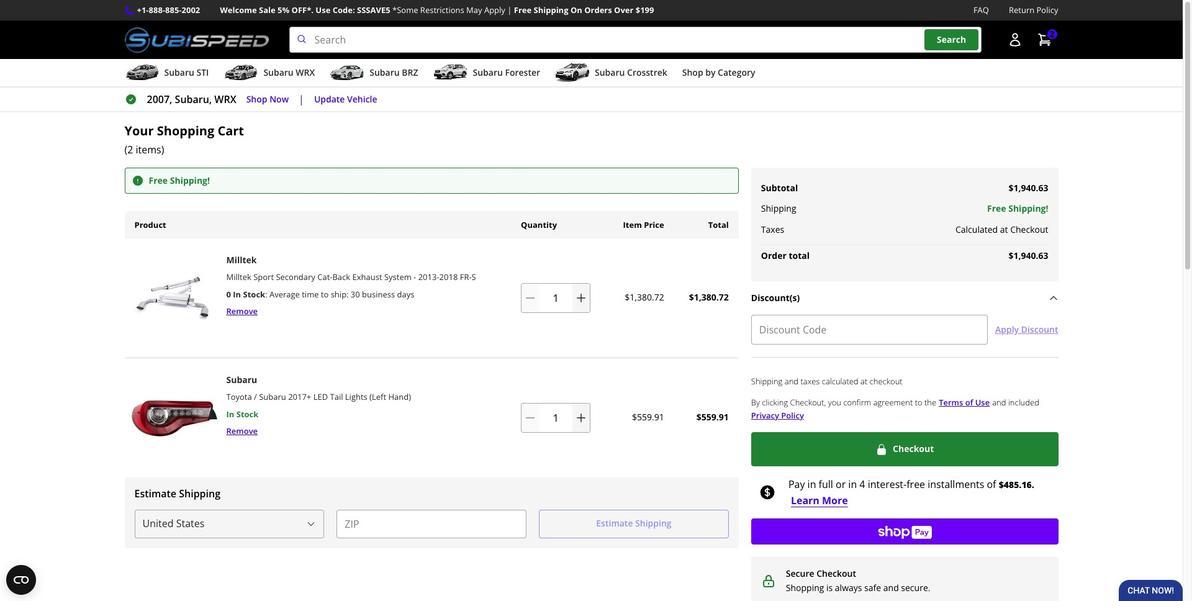 Task type: describe. For each thing, give the bounding box(es) containing it.
4
[[860, 478, 866, 492]]

Discount Code field
[[752, 315, 989, 345]]

product
[[135, 219, 166, 230]]

sti
[[197, 67, 209, 78]]

vehicle
[[347, 93, 377, 105]]

1 milltek from the top
[[226, 254, 257, 266]]

1 in from the left
[[808, 478, 817, 492]]

0 vertical spatial and
[[785, 376, 799, 387]]

confirm
[[844, 397, 872, 408]]

average
[[270, 289, 300, 300]]

by
[[706, 67, 716, 78]]

over
[[615, 4, 634, 16]]

checkout link
[[752, 433, 1059, 467]]

5%
[[278, 4, 290, 16]]

2 $1,380.72 from the left
[[690, 292, 729, 303]]

estimate
[[135, 487, 177, 501]]

in inside subaru toyota / subaru 2017+ led tail lights (left hand) in stock remove
[[226, 409, 234, 420]]

faq
[[974, 4, 990, 16]]

in inside milltek milltek sport secondary cat-back exhaust system - 2013-2018 fr-s 0 in stock : average time to ship: 30 business days remove
[[233, 289, 241, 300]]

shop now link
[[246, 92, 289, 107]]

order total
[[762, 250, 810, 262]]

update vehicle
[[314, 93, 377, 105]]

.
[[1033, 479, 1035, 491]]

agreement
[[874, 397, 914, 408]]

Zip text field
[[337, 510, 527, 538]]

welcome
[[220, 4, 257, 16]]

of for terms
[[966, 397, 974, 408]]

subaru brz button
[[330, 62, 418, 86]]

0 horizontal spatial |
[[299, 93, 304, 106]]

a subaru forester thumbnail image image
[[433, 63, 468, 82]]

back
[[333, 272, 351, 283]]

apply
[[485, 4, 506, 16]]

item
[[623, 219, 642, 230]]

welcome sale 5% off*. use code: sssave5
[[220, 4, 391, 16]]

order
[[762, 250, 787, 262]]

subaru for subaru forester
[[473, 67, 503, 78]]

interest-
[[868, 478, 907, 492]]

(2
[[125, 143, 133, 156]]

1 vertical spatial shipping!
[[1009, 203, 1049, 214]]

item price
[[623, 219, 665, 230]]

toyota
[[226, 392, 252, 403]]

1 horizontal spatial policy
[[1037, 4, 1059, 16]]

days
[[397, 289, 415, 300]]

-
[[414, 272, 416, 283]]

pay
[[789, 478, 806, 492]]

fr-
[[460, 272, 472, 283]]

secure.
[[902, 582, 931, 594]]

subaru forester
[[473, 67, 541, 78]]

1 $559.91 from the left
[[632, 411, 665, 423]]

price
[[644, 219, 665, 230]]

lights
[[345, 392, 368, 403]]

2 button
[[1032, 27, 1059, 52]]

shop by category button
[[683, 62, 756, 86]]

shopping inside your shopping cart (2 items)
[[157, 122, 214, 139]]

by clicking checkout, you confirm agreement to the terms of use and included privacy policy
[[752, 397, 1040, 421]]

1 vertical spatial at
[[861, 376, 868, 387]]

discount(s) button
[[752, 291, 1059, 305]]

your shopping cart (2 items)
[[125, 122, 244, 156]]

system
[[385, 272, 412, 283]]

shipping up country select button
[[179, 487, 221, 501]]

business
[[362, 289, 395, 300]]

checkout inside button
[[893, 443, 935, 455]]

use inside by clicking checkout, you confirm agreement to the terms of use and included privacy policy
[[976, 397, 991, 408]]

/
[[254, 392, 257, 403]]

remove inside subaru toyota / subaru 2017+ led tail lights (left hand) in stock remove
[[226, 425, 258, 437]]

1 vertical spatial free shipping!
[[988, 203, 1049, 214]]

you
[[829, 397, 842, 408]]

30
[[351, 289, 360, 300]]

return policy link
[[1010, 4, 1059, 17]]

terms
[[940, 397, 964, 408]]

by
[[752, 397, 760, 408]]

shop for shop now
[[246, 93, 267, 105]]

and inside the secure checkout shopping is always safe and secure.
[[884, 582, 899, 594]]

code:
[[333, 4, 355, 16]]

update
[[314, 93, 345, 105]]

wrx inside subaru wrx dropdown button
[[296, 67, 315, 78]]

888-
[[149, 4, 165, 16]]

shipping up clicking
[[752, 376, 783, 387]]

+1-
[[137, 4, 149, 16]]

increment image for $1,380.72
[[575, 292, 588, 304]]

safe
[[865, 582, 882, 594]]

subaru brz
[[370, 67, 418, 78]]

cat-
[[318, 272, 333, 283]]

Country Select button
[[135, 510, 324, 538]]

2 milltek from the top
[[226, 272, 252, 283]]

buy with shop pay image
[[878, 525, 933, 539]]

country select image
[[306, 519, 316, 529]]

checkout inside the secure checkout shopping is always safe and secure.
[[817, 568, 857, 580]]

privacy policy link
[[752, 409, 805, 423]]

exhaust
[[353, 272, 382, 283]]

ship:
[[331, 289, 349, 300]]

a subaru crosstrek thumbnail image image
[[555, 63, 590, 82]]

decrement image
[[524, 292, 537, 304]]

(left
[[370, 392, 387, 403]]

shop by category
[[683, 67, 756, 78]]

subaru crosstrek button
[[555, 62, 668, 86]]

checkout button
[[752, 433, 1059, 467]]

stock inside subaru toyota / subaru 2017+ led tail lights (left hand) in stock remove
[[237, 409, 259, 420]]

$1,940.63 for subtotal
[[1009, 182, 1049, 194]]

0 vertical spatial shipping!
[[170, 175, 210, 186]]

*some
[[393, 4, 418, 16]]

subispeed logo image
[[125, 27, 269, 53]]

search
[[938, 34, 967, 46]]

0 vertical spatial at
[[1001, 223, 1009, 235]]

category
[[718, 67, 756, 78]]

policy inside by clicking checkout, you confirm agreement to the terms of use and included privacy policy
[[782, 410, 805, 421]]

sub84912ca190 toyota / subaru 2017+ led tail lights (left hand), image
[[130, 373, 219, 463]]

shop for shop by category
[[683, 67, 704, 78]]

$1,940.63 for order total
[[1009, 250, 1049, 262]]

remove inside milltek milltek sport secondary cat-back exhaust system - 2013-2018 fr-s 0 in stock : average time to ship: 30 business days remove
[[226, 305, 258, 317]]

time
[[302, 289, 319, 300]]

0 vertical spatial free shipping!
[[149, 175, 210, 186]]

return policy
[[1010, 4, 1059, 16]]



Task type: vqa. For each thing, say whether or not it's contained in the screenshot.
Drop
no



Task type: locate. For each thing, give the bounding box(es) containing it.
checkout
[[1011, 223, 1049, 235], [893, 443, 935, 455], [817, 568, 857, 580]]

a subaru brz thumbnail image image
[[330, 63, 365, 82]]

2 horizontal spatial free
[[988, 203, 1007, 214]]

0 vertical spatial free
[[514, 4, 532, 16]]

checkout up the free
[[893, 443, 935, 455]]

:
[[265, 289, 268, 300]]

in left 4
[[849, 478, 858, 492]]

1 vertical spatial stock
[[237, 409, 259, 420]]

the
[[925, 397, 937, 408]]

update vehicle button
[[314, 92, 377, 107]]

remove
[[226, 305, 258, 317], [226, 425, 258, 437]]

estimate shipping button
[[135, 487, 729, 501]]

taxes
[[801, 376, 820, 387]]

0 horizontal spatial and
[[785, 376, 799, 387]]

1 horizontal spatial wrx
[[296, 67, 315, 78]]

milltek milltek sport secondary cat-back exhaust system - 2013-2018 fr-s 0 in stock : average time to ship: 30 business days remove
[[226, 254, 476, 317]]

shipping left on
[[534, 4, 569, 16]]

and
[[785, 376, 799, 387], [993, 397, 1007, 408], [884, 582, 899, 594]]

shop now
[[246, 93, 289, 105]]

subaru inside dropdown button
[[473, 67, 503, 78]]

2 vertical spatial and
[[884, 582, 899, 594]]

free shipping! up calculated at checkout
[[988, 203, 1049, 214]]

0 vertical spatial policy
[[1037, 4, 1059, 16]]

2 vertical spatial free
[[988, 203, 1007, 214]]

pay in full or in 4 interest-free installments of $485.16 . learn more
[[789, 478, 1035, 508]]

included
[[1009, 397, 1040, 408]]

in left full at the right bottom
[[808, 478, 817, 492]]

subaru toyota / subaru 2017+ led tail lights (left hand) in stock remove
[[226, 374, 411, 437]]

shipping! down your shopping cart (2 items) in the left top of the page
[[170, 175, 210, 186]]

+1-888-885-2002
[[137, 4, 200, 16]]

sssave5
[[357, 4, 391, 16]]

|
[[508, 4, 512, 16], [299, 93, 304, 106]]

0 vertical spatial shop
[[683, 67, 704, 78]]

milltek up 0
[[226, 272, 252, 283]]

0 horizontal spatial free shipping!
[[149, 175, 210, 186]]

0 horizontal spatial checkout
[[817, 568, 857, 580]]

wrx down a subaru wrx thumbnail image
[[215, 93, 237, 106]]

0 horizontal spatial free
[[149, 175, 168, 186]]

of inside by clicking checkout, you confirm agreement to the terms of use and included privacy policy
[[966, 397, 974, 408]]

remove button down toyota
[[226, 425, 258, 437]]

2 horizontal spatial and
[[993, 397, 1007, 408]]

2007,
[[147, 93, 172, 106]]

forester
[[505, 67, 541, 78]]

0 horizontal spatial at
[[861, 376, 868, 387]]

learn
[[792, 494, 820, 508]]

free shipping!
[[149, 175, 210, 186], [988, 203, 1049, 214]]

1 $1,940.63 from the top
[[1009, 182, 1049, 194]]

0 horizontal spatial wrx
[[215, 93, 237, 106]]

a subaru wrx thumbnail image image
[[224, 63, 259, 82]]

milltek up "sport"
[[226, 254, 257, 266]]

2 $559.91 from the left
[[697, 411, 729, 423]]

| right apply
[[508, 4, 512, 16]]

remove down toyota
[[226, 425, 258, 437]]

shop left now
[[246, 93, 267, 105]]

remove down 0
[[226, 305, 258, 317]]

s
[[472, 272, 476, 283]]

1 horizontal spatial in
[[849, 478, 858, 492]]

subaru up toyota
[[226, 374, 257, 386]]

milltek
[[226, 254, 257, 266], [226, 272, 252, 283]]

search button
[[925, 29, 979, 50]]

of inside pay in full or in 4 interest-free installments of $485.16 . learn more
[[988, 478, 997, 492]]

at right calculated
[[1001, 223, 1009, 235]]

of right terms
[[966, 397, 974, 408]]

to
[[321, 289, 329, 300], [916, 397, 923, 408]]

2 increment image from the top
[[575, 412, 588, 424]]

calculated at checkout
[[956, 223, 1049, 235]]

885-
[[165, 4, 182, 16]]

subaru sti button
[[125, 62, 209, 86]]

1 vertical spatial remove button
[[226, 425, 258, 437]]

to inside by clicking checkout, you confirm agreement to the terms of use and included privacy policy
[[916, 397, 923, 408]]

shipping down the subtotal
[[762, 203, 797, 214]]

| right now
[[299, 93, 304, 106]]

1 vertical spatial and
[[993, 397, 1007, 408]]

0 vertical spatial checkout
[[1011, 223, 1049, 235]]

subtotal
[[762, 182, 798, 194]]

subaru left forester
[[473, 67, 503, 78]]

2 $1,940.63 from the top
[[1009, 250, 1049, 262]]

0 horizontal spatial $1,380.72
[[625, 292, 665, 303]]

0 vertical spatial of
[[966, 397, 974, 408]]

subaru,
[[175, 93, 212, 106]]

estimate shipping
[[135, 487, 221, 501]]

0 vertical spatial remove
[[226, 305, 258, 317]]

free shipping! down your shopping cart (2 items) in the left top of the page
[[149, 175, 210, 186]]

0 horizontal spatial shopping
[[157, 122, 214, 139]]

milltek sport secondary cat-back exhaust system - 2013-2018 fr-s link
[[226, 272, 476, 283]]

shopping down 2007, subaru, wrx
[[157, 122, 214, 139]]

shop left by
[[683, 67, 704, 78]]

1 horizontal spatial $559.91
[[697, 411, 729, 423]]

stock down "sport"
[[243, 289, 265, 300]]

open widget image
[[6, 565, 36, 595]]

may
[[467, 4, 482, 16]]

0 vertical spatial shopping
[[157, 122, 214, 139]]

button image
[[1008, 32, 1023, 47]]

2017+
[[288, 392, 311, 403]]

shop inside dropdown button
[[683, 67, 704, 78]]

1 vertical spatial shop
[[246, 93, 267, 105]]

shipping
[[534, 4, 569, 16], [762, 203, 797, 214], [752, 376, 783, 387], [179, 487, 221, 501]]

1 horizontal spatial shipping!
[[1009, 203, 1049, 214]]

total
[[789, 250, 810, 262]]

at up confirm
[[861, 376, 868, 387]]

0 horizontal spatial $559.91
[[632, 411, 665, 423]]

toyota / subaru 2017+ led tail lights (left hand) link
[[226, 392, 411, 403]]

use right off*.
[[316, 4, 331, 16]]

1 vertical spatial remove
[[226, 425, 258, 437]]

0 horizontal spatial policy
[[782, 410, 805, 421]]

1 vertical spatial use
[[976, 397, 991, 408]]

$559.91
[[632, 411, 665, 423], [697, 411, 729, 423]]

to left the
[[916, 397, 923, 408]]

crosstrek
[[628, 67, 668, 78]]

subaru left crosstrek
[[595, 67, 625, 78]]

subaru left sti
[[164, 67, 194, 78]]

full
[[819, 478, 834, 492]]

1 horizontal spatial of
[[988, 478, 997, 492]]

and left included
[[993, 397, 1007, 408]]

1 vertical spatial in
[[226, 409, 234, 420]]

checkout
[[870, 376, 903, 387]]

$199
[[636, 4, 655, 16]]

sale
[[259, 4, 276, 16]]

checkout,
[[791, 397, 827, 408]]

2 remove from the top
[[226, 425, 258, 437]]

checkout up is on the right bottom of page
[[817, 568, 857, 580]]

and left taxes
[[785, 376, 799, 387]]

policy down checkout,
[[782, 410, 805, 421]]

stock inside milltek milltek sport secondary cat-back exhaust system - 2013-2018 fr-s 0 in stock : average time to ship: 30 business days remove
[[243, 289, 265, 300]]

0 vertical spatial increment image
[[575, 292, 588, 304]]

search input field
[[289, 27, 982, 53]]

1 vertical spatial shopping
[[786, 582, 825, 594]]

to right time
[[321, 289, 329, 300]]

a subaru sti thumbnail image image
[[125, 63, 159, 82]]

subaru wrx button
[[224, 62, 315, 86]]

increment image for $559.91
[[575, 412, 588, 424]]

in right 0
[[233, 289, 241, 300]]

1 horizontal spatial free
[[514, 4, 532, 16]]

free right apply
[[514, 4, 532, 16]]

calculated
[[822, 376, 859, 387]]

1 increment image from the top
[[575, 292, 588, 304]]

0 horizontal spatial shipping!
[[170, 175, 210, 186]]

1 vertical spatial wrx
[[215, 93, 237, 106]]

tail
[[330, 392, 343, 403]]

1 remove from the top
[[226, 305, 258, 317]]

in
[[808, 478, 817, 492], [849, 478, 858, 492]]

cart
[[218, 122, 244, 139]]

0 vertical spatial milltek
[[226, 254, 257, 266]]

2 horizontal spatial checkout
[[1011, 223, 1049, 235]]

$1,940.63
[[1009, 182, 1049, 194], [1009, 250, 1049, 262]]

checkout right calculated
[[1011, 223, 1049, 235]]

2 vertical spatial checkout
[[817, 568, 857, 580]]

1 vertical spatial |
[[299, 93, 304, 106]]

remove button for milltek
[[226, 305, 258, 317]]

use right terms
[[976, 397, 991, 408]]

items)
[[136, 143, 164, 156]]

restrictions
[[421, 4, 465, 16]]

wrx up 'update'
[[296, 67, 315, 78]]

2013-
[[419, 272, 440, 283]]

subaru right /
[[259, 392, 286, 403]]

1 horizontal spatial and
[[884, 582, 899, 594]]

1 vertical spatial policy
[[782, 410, 805, 421]]

led
[[314, 392, 328, 403]]

0 vertical spatial use
[[316, 4, 331, 16]]

1 vertical spatial free
[[149, 175, 168, 186]]

shipping and taxes calculated at checkout
[[752, 376, 903, 387]]

sport
[[254, 272, 274, 283]]

free up calculated at checkout
[[988, 203, 1007, 214]]

0
[[226, 289, 231, 300]]

0 vertical spatial in
[[233, 289, 241, 300]]

shopping down 'secure'
[[786, 582, 825, 594]]

None number field
[[521, 283, 591, 313], [521, 403, 591, 433], [521, 283, 591, 313], [521, 403, 591, 433]]

always
[[836, 582, 863, 594]]

1 vertical spatial $1,940.63
[[1009, 250, 1049, 262]]

wrx
[[296, 67, 315, 78], [215, 93, 237, 106]]

now
[[270, 93, 289, 105]]

privacy
[[752, 410, 780, 421]]

increment image right decrement icon
[[575, 412, 588, 424]]

1 horizontal spatial shop
[[683, 67, 704, 78]]

subaru
[[164, 67, 194, 78], [264, 67, 294, 78], [370, 67, 400, 78], [473, 67, 503, 78], [595, 67, 625, 78], [226, 374, 257, 386], [259, 392, 286, 403]]

0 horizontal spatial use
[[316, 4, 331, 16]]

0 horizontal spatial in
[[808, 478, 817, 492]]

to inside milltek milltek sport secondary cat-back exhaust system - 2013-2018 fr-s 0 in stock : average time to ship: 30 business days remove
[[321, 289, 329, 300]]

clicking
[[763, 397, 789, 408]]

terms of use link
[[940, 396, 991, 409]]

0 vertical spatial remove button
[[226, 305, 258, 317]]

0 vertical spatial to
[[321, 289, 329, 300]]

subaru for subaru brz
[[370, 67, 400, 78]]

of left $485.16
[[988, 478, 997, 492]]

hand)
[[389, 392, 411, 403]]

your
[[125, 122, 154, 139]]

0 vertical spatial wrx
[[296, 67, 315, 78]]

free
[[907, 478, 926, 492]]

shipping! up calculated at checkout
[[1009, 203, 1049, 214]]

subaru crosstrek
[[595, 67, 668, 78]]

1 horizontal spatial $1,380.72
[[690, 292, 729, 303]]

1 horizontal spatial |
[[508, 4, 512, 16]]

1 vertical spatial of
[[988, 478, 997, 492]]

increment image right decrement image
[[575, 292, 588, 304]]

1 horizontal spatial use
[[976, 397, 991, 408]]

shopping inside the secure checkout shopping is always safe and secure.
[[786, 582, 825, 594]]

in down toyota
[[226, 409, 234, 420]]

increment image
[[575, 292, 588, 304], [575, 412, 588, 424]]

and right safe
[[884, 582, 899, 594]]

1 horizontal spatial to
[[916, 397, 923, 408]]

1 vertical spatial milltek
[[226, 272, 252, 283]]

use
[[316, 4, 331, 16], [976, 397, 991, 408]]

quantity
[[521, 219, 557, 230]]

stock
[[243, 289, 265, 300], [237, 409, 259, 420]]

2 remove button from the top
[[226, 425, 258, 437]]

$485.16
[[999, 479, 1033, 491]]

$1,940.63 up calculated at checkout
[[1009, 182, 1049, 194]]

1 vertical spatial increment image
[[575, 412, 588, 424]]

1 horizontal spatial checkout
[[893, 443, 935, 455]]

subaru for subaru wrx
[[264, 67, 294, 78]]

1 horizontal spatial free shipping!
[[988, 203, 1049, 214]]

0 horizontal spatial to
[[321, 289, 329, 300]]

sku: ssxsb037,,milltek 2.50 inch secondary catback exhaust system resonated with brushed titanium dual gt115 style tips, image
[[130, 253, 219, 343]]

policy
[[1037, 4, 1059, 16], [782, 410, 805, 421]]

0 vertical spatial $1,940.63
[[1009, 182, 1049, 194]]

secondary
[[276, 272, 316, 283]]

*some restrictions may apply | free shipping on orders over $199
[[393, 4, 655, 16]]

secure
[[786, 568, 815, 580]]

0 vertical spatial |
[[508, 4, 512, 16]]

2007, subaru, wrx
[[147, 93, 237, 106]]

1 horizontal spatial shopping
[[786, 582, 825, 594]]

subaru for subaru sti
[[164, 67, 194, 78]]

$1,940.63 down calculated at checkout
[[1009, 250, 1049, 262]]

1 $1,380.72 from the left
[[625, 292, 665, 303]]

of for installments
[[988, 478, 997, 492]]

total
[[709, 219, 729, 230]]

subaru for subaru crosstrek
[[595, 67, 625, 78]]

policy up 2
[[1037, 4, 1059, 16]]

2 in from the left
[[849, 478, 858, 492]]

stock down /
[[237, 409, 259, 420]]

0 horizontal spatial shop
[[246, 93, 267, 105]]

free down items) at the top left of page
[[149, 175, 168, 186]]

remove button down 0
[[226, 305, 258, 317]]

and inside by clicking checkout, you confirm agreement to the terms of use and included privacy policy
[[993, 397, 1007, 408]]

1 vertical spatial checkout
[[893, 443, 935, 455]]

subaru up now
[[264, 67, 294, 78]]

subaru left brz
[[370, 67, 400, 78]]

subaru sti
[[164, 67, 209, 78]]

shopping
[[157, 122, 214, 139], [786, 582, 825, 594]]

0 vertical spatial stock
[[243, 289, 265, 300]]

faq link
[[974, 4, 990, 17]]

0 horizontal spatial of
[[966, 397, 974, 408]]

1 horizontal spatial at
[[1001, 223, 1009, 235]]

decrement image
[[524, 412, 537, 424]]

remove button for subaru
[[226, 425, 258, 437]]

1 vertical spatial to
[[916, 397, 923, 408]]

in
[[233, 289, 241, 300], [226, 409, 234, 420]]

1 remove button from the top
[[226, 305, 258, 317]]



